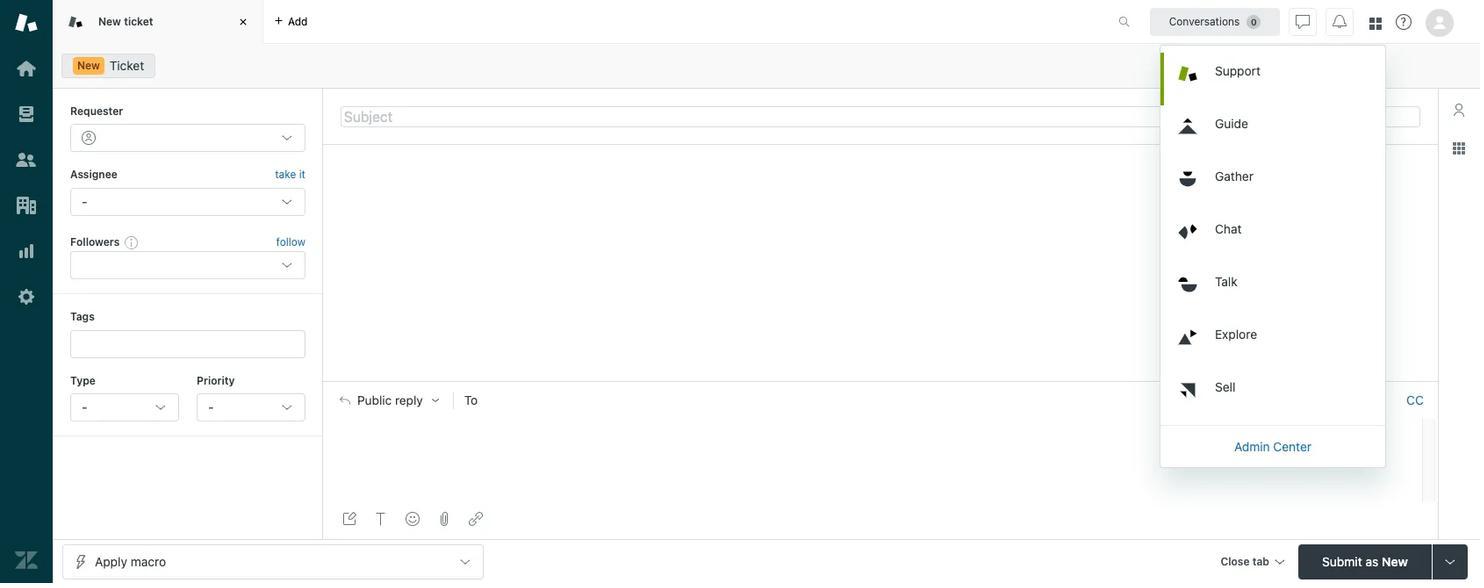 Task type: locate. For each thing, give the bounding box(es) containing it.
tab
[[1253, 555, 1270, 568]]

new inside secondary element
[[77, 59, 100, 72]]

type
[[70, 374, 96, 387]]

get started image
[[15, 57, 38, 80]]

info on adding followers image
[[125, 235, 139, 249]]

cc button
[[1407, 393, 1424, 409]]

- button
[[70, 393, 179, 422], [197, 393, 306, 422]]

new
[[98, 15, 121, 28], [77, 59, 100, 72], [1382, 554, 1409, 569]]

take it
[[275, 168, 306, 181]]

chat link
[[1165, 210, 1386, 263]]

new inside tab
[[98, 15, 121, 28]]

- button down priority
[[197, 393, 306, 422]]

explore link
[[1165, 316, 1386, 368]]

assignee element
[[70, 188, 306, 216]]

ticket
[[110, 58, 144, 73]]

apps image
[[1453, 141, 1467, 155]]

Subject field
[[341, 106, 1421, 127]]

to
[[464, 393, 478, 408]]

- down priority
[[208, 400, 214, 414]]

Public reply composer text field
[[332, 419, 1417, 456]]

button displays agent's chat status as invisible. image
[[1296, 14, 1310, 29]]

minimize composer image
[[874, 374, 888, 389]]

zendesk products image
[[1370, 17, 1382, 29]]

followers
[[70, 235, 120, 248]]

format text image
[[374, 512, 388, 526]]

public reply button
[[324, 382, 453, 419]]

2 vertical spatial new
[[1382, 554, 1409, 569]]

admin center link
[[1161, 429, 1386, 464]]

0 vertical spatial new
[[98, 15, 121, 28]]

None field
[[489, 392, 1400, 410]]

tags
[[70, 310, 95, 323]]

-
[[82, 194, 87, 209], [82, 400, 87, 414], [208, 400, 214, 414]]

add link (cmd k) image
[[469, 512, 483, 526]]

sell link
[[1165, 368, 1386, 421]]

guide
[[1215, 115, 1249, 130]]

0 horizontal spatial - button
[[70, 393, 179, 422]]

- down assignee at the top
[[82, 194, 87, 209]]

talk link
[[1165, 263, 1386, 316]]

- for priority
[[208, 400, 214, 414]]

add attachment image
[[437, 512, 451, 526]]

2 - button from the left
[[197, 393, 306, 422]]

- down the type
[[82, 400, 87, 414]]

1 vertical spatial new
[[77, 59, 100, 72]]

1 horizontal spatial - button
[[197, 393, 306, 422]]

- button for priority
[[197, 393, 306, 422]]

take
[[275, 168, 296, 181]]

requester
[[70, 105, 123, 118]]

apply
[[95, 554, 127, 569]]

1 - button from the left
[[70, 393, 179, 422]]

sell
[[1215, 379, 1236, 394]]

main element
[[0, 0, 53, 583]]

tabs tab list
[[53, 0, 1100, 44]]

add button
[[263, 0, 318, 43]]

new for new ticket
[[98, 15, 121, 28]]

- for type
[[82, 400, 87, 414]]

cc
[[1407, 393, 1424, 408]]

assignee
[[70, 168, 118, 181]]

- button down the type
[[70, 393, 179, 422]]

- inside assignee 'element'
[[82, 194, 87, 209]]

follow
[[276, 235, 306, 249]]

zendesk support image
[[15, 11, 38, 34]]

notifications image
[[1333, 14, 1347, 29]]



Task type: vqa. For each thing, say whether or not it's contained in the screenshot.
Minimize Composer image
yes



Task type: describe. For each thing, give the bounding box(es) containing it.
take it button
[[275, 166, 306, 184]]

public
[[357, 394, 392, 408]]

gather link
[[1165, 158, 1386, 210]]

submit as new
[[1323, 554, 1409, 569]]

ticket
[[124, 15, 153, 28]]

center
[[1274, 439, 1312, 454]]

reporting image
[[15, 240, 38, 263]]

admin image
[[15, 285, 38, 308]]

submit
[[1323, 554, 1363, 569]]

macro
[[131, 554, 166, 569]]

priority
[[197, 374, 235, 387]]

close tab button
[[1213, 544, 1292, 582]]

conversations
[[1170, 14, 1240, 28]]

as
[[1366, 554, 1379, 569]]

close
[[1221, 555, 1250, 568]]

insert emojis image
[[406, 512, 420, 526]]

close image
[[234, 13, 252, 31]]

reply
[[395, 394, 423, 408]]

guide link
[[1165, 105, 1386, 158]]

secondary element
[[53, 48, 1481, 83]]

it
[[299, 168, 306, 181]]

new ticket
[[98, 15, 153, 28]]

new ticket tab
[[53, 0, 263, 44]]

requester element
[[70, 124, 306, 152]]

- button for type
[[70, 393, 179, 422]]

new for new
[[77, 59, 100, 72]]

admin
[[1235, 439, 1270, 454]]

support
[[1215, 63, 1261, 78]]

draft mode image
[[342, 512, 357, 526]]

get help image
[[1396, 14, 1412, 30]]

add
[[288, 14, 308, 28]]

customer context image
[[1453, 103, 1467, 117]]

admin center
[[1235, 439, 1312, 454]]

follow button
[[276, 234, 306, 250]]

views image
[[15, 103, 38, 126]]

support link
[[1165, 52, 1386, 105]]

talk
[[1215, 274, 1238, 288]]

followers element
[[70, 251, 306, 279]]

chat
[[1215, 221, 1242, 236]]

close tab
[[1221, 555, 1270, 568]]

organizations image
[[15, 194, 38, 217]]

zendesk image
[[15, 549, 38, 572]]

displays possible ticket submission types image
[[1444, 555, 1458, 569]]

public reply
[[357, 394, 423, 408]]

apply macro
[[95, 554, 166, 569]]

conversations button
[[1150, 7, 1280, 36]]

gather
[[1215, 168, 1254, 183]]

tags element
[[70, 330, 306, 358]]

explore
[[1215, 326, 1258, 341]]

customers image
[[15, 148, 38, 171]]



